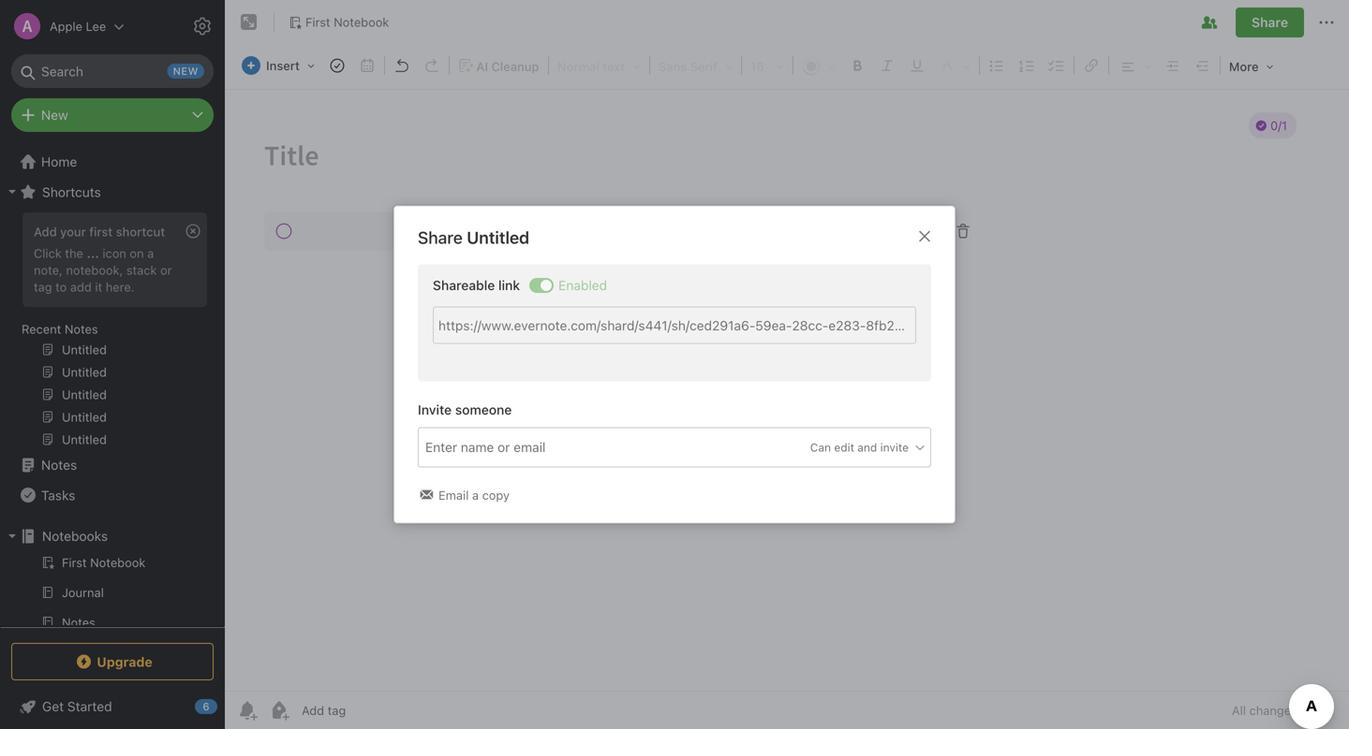 Task type: locate. For each thing, give the bounding box(es) containing it.
1 vertical spatial notes
[[41, 458, 77, 473]]

shortcut
[[116, 225, 165, 239]]

expand note image
[[238, 11, 260, 34]]

share
[[1252, 15, 1288, 30], [418, 228, 463, 248]]

0 horizontal spatial a
[[147, 246, 154, 260]]

first
[[305, 15, 330, 29]]

icon on a note, notebook, stack or tag to add it here.
[[34, 246, 172, 294]]

font color image
[[795, 52, 842, 79]]

share up more image
[[1252, 15, 1288, 30]]

can edit and invite
[[810, 441, 909, 454]]

shortcuts
[[42, 184, 101, 200]]

notebooks link
[[0, 522, 216, 552]]

a left copy
[[472, 488, 479, 503]]

a right on
[[147, 246, 154, 260]]

share for share untitled
[[418, 228, 463, 248]]

0 vertical spatial share
[[1252, 15, 1288, 30]]

font family image
[[652, 52, 739, 79]]

0 horizontal spatial share
[[418, 228, 463, 248]]

Add tag field
[[423, 437, 648, 458]]

notes up the "tasks"
[[41, 458, 77, 473]]

shareable
[[433, 278, 495, 293]]

changes
[[1249, 704, 1297, 718]]

a
[[147, 246, 154, 260], [472, 488, 479, 503]]

1 vertical spatial a
[[472, 488, 479, 503]]

the
[[65, 246, 83, 260]]

a inside button
[[472, 488, 479, 503]]

first notebook button
[[282, 9, 396, 36]]

share up shareable
[[418, 228, 463, 248]]

here.
[[106, 280, 134, 294]]

invite someone
[[418, 402, 512, 418]]

tasks button
[[0, 481, 216, 511]]

home
[[41, 154, 77, 170]]

new button
[[11, 98, 214, 132]]

upgrade button
[[11, 644, 214, 681]]

add
[[34, 225, 57, 239]]

1 horizontal spatial a
[[472, 488, 479, 503]]

first notebook
[[305, 15, 389, 29]]

more image
[[1222, 52, 1280, 79]]

upgrade
[[97, 655, 152, 670]]

1 vertical spatial group
[[0, 552, 216, 672]]

share inside share button
[[1252, 15, 1288, 30]]

and
[[857, 441, 877, 454]]

task image
[[324, 52, 350, 79]]

1 group from the top
[[0, 207, 216, 458]]

1 horizontal spatial share
[[1252, 15, 1288, 30]]

alignment image
[[1111, 52, 1158, 79]]

0 vertical spatial a
[[147, 246, 154, 260]]

0 vertical spatial group
[[0, 207, 216, 458]]

shareable link
[[433, 278, 520, 293]]

it
[[95, 280, 102, 294]]

recent
[[22, 322, 61, 336]]

notes
[[65, 322, 98, 336], [41, 458, 77, 473]]

undo image
[[389, 52, 415, 79]]

1 vertical spatial share
[[418, 228, 463, 248]]

note,
[[34, 263, 63, 277]]

email a copy
[[438, 488, 510, 503]]

Search text field
[[24, 54, 200, 88]]

notes right recent
[[65, 322, 98, 336]]

notebooks
[[42, 529, 108, 544]]

first
[[89, 225, 113, 239]]

new
[[41, 107, 68, 123]]

notebook
[[334, 15, 389, 29]]

tree
[[0, 147, 225, 730]]

group containing add your first shortcut
[[0, 207, 216, 458]]

or
[[160, 263, 172, 277]]

enabled
[[558, 278, 607, 293]]

invite
[[880, 441, 909, 454]]

group
[[0, 207, 216, 458], [0, 552, 216, 672]]

link
[[498, 278, 520, 293]]

note window element
[[225, 0, 1349, 730]]

heading level image
[[551, 52, 647, 79]]

invite
[[418, 402, 452, 418]]

shared link switcher image
[[541, 280, 552, 291]]

tasks
[[41, 488, 75, 503]]

stack
[[126, 263, 157, 277]]

None search field
[[24, 54, 200, 88]]



Task type: vqa. For each thing, say whether or not it's contained in the screenshot.
tag
yes



Task type: describe. For each thing, give the bounding box(es) containing it.
settings image
[[191, 15, 214, 37]]

tree containing home
[[0, 147, 225, 730]]

someone
[[455, 402, 512, 418]]

saved
[[1301, 704, 1334, 718]]

notes link
[[0, 451, 216, 481]]

expand notebooks image
[[5, 529, 20, 544]]

a inside icon on a note, notebook, stack or tag to add it here.
[[147, 246, 154, 260]]

add your first shortcut
[[34, 225, 165, 239]]

email
[[438, 488, 469, 503]]

Note Editor text field
[[225, 90, 1349, 691]]

notes inside "link"
[[41, 458, 77, 473]]

click the ...
[[34, 246, 99, 260]]

all
[[1232, 704, 1246, 718]]

add a reminder image
[[236, 700, 259, 722]]

shortcuts button
[[0, 177, 216, 207]]

icon
[[102, 246, 126, 260]]

add
[[70, 280, 92, 294]]

all changes saved
[[1232, 704, 1334, 718]]

0 vertical spatial notes
[[65, 322, 98, 336]]

email a copy button
[[418, 487, 513, 504]]

tag
[[34, 280, 52, 294]]

...
[[87, 246, 99, 260]]

recent notes
[[22, 322, 98, 336]]

insert image
[[237, 52, 321, 79]]

Select permission field
[[774, 439, 927, 456]]

on
[[130, 246, 144, 260]]

home link
[[0, 147, 225, 177]]

share for share
[[1252, 15, 1288, 30]]

highlight image
[[932, 52, 977, 79]]

share button
[[1236, 7, 1304, 37]]

notebook,
[[66, 263, 123, 277]]

Shared URL text field
[[433, 307, 916, 344]]

2 group from the top
[[0, 552, 216, 672]]

your
[[60, 225, 86, 239]]

can
[[810, 441, 831, 454]]

untitled
[[467, 228, 529, 248]]

close image
[[913, 225, 936, 248]]

add tag image
[[268, 700, 290, 722]]

copy
[[482, 488, 510, 503]]

click
[[34, 246, 62, 260]]

share untitled
[[418, 228, 529, 248]]

to
[[55, 280, 67, 294]]

edit
[[834, 441, 854, 454]]

font size image
[[744, 52, 791, 79]]



